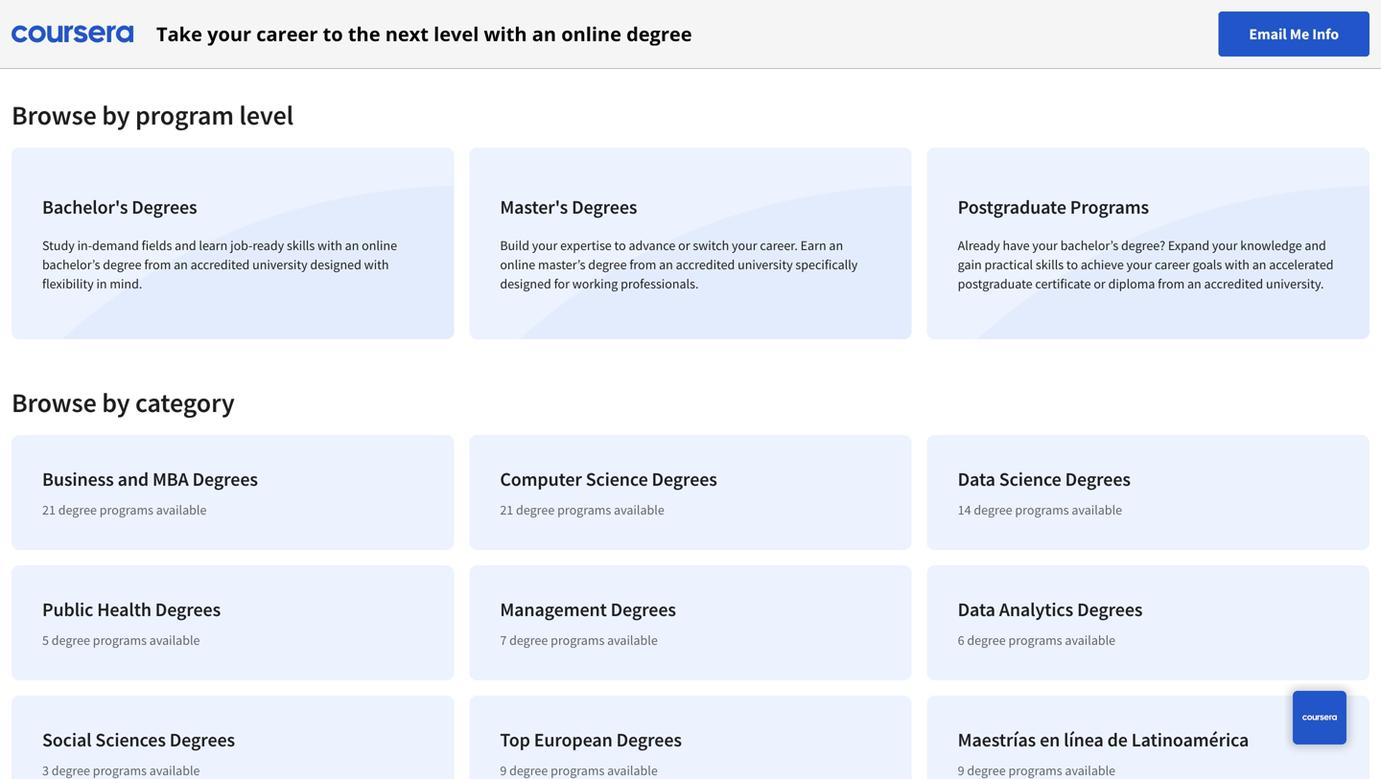 Task type: describe. For each thing, give the bounding box(es) containing it.
21 degree programs available for science
[[500, 502, 664, 519]]

available for management degrees
[[607, 632, 658, 649]]

degree for public health degrees
[[52, 632, 90, 649]]

data for data science degrees
[[958, 468, 995, 492]]

health
[[97, 598, 151, 622]]

available for business and mba degrees
[[156, 502, 207, 519]]

earn
[[801, 237, 826, 254]]

línea
[[1064, 728, 1104, 752]]

science for computer
[[586, 468, 648, 492]]

learn
[[199, 237, 228, 254]]

5 degree programs available
[[42, 632, 200, 649]]

email
[[1249, 24, 1287, 44]]

email me info button
[[1218, 12, 1370, 57]]

degree for management degrees
[[509, 632, 548, 649]]

postgraduate programs
[[958, 195, 1149, 219]]

master's
[[538, 256, 586, 273]]

accredited for master's degrees
[[676, 256, 735, 273]]

0 vertical spatial level
[[434, 21, 479, 47]]

top european degrees
[[500, 728, 682, 752]]

degree inside 'build your expertise to advance or switch your career. earn an online master's degree from an accredited university specifically designed for working professionals.'
[[588, 256, 627, 273]]

designed inside 'build your expertise to advance or switch your career. earn an online master's degree from an accredited university specifically designed for working professionals.'
[[500, 275, 551, 293]]

study
[[42, 237, 75, 254]]

7 degree programs available
[[500, 632, 658, 649]]

career.
[[760, 237, 798, 254]]

expand
[[1168, 237, 1210, 254]]

5
[[42, 632, 49, 649]]

program
[[135, 98, 234, 132]]

study in-demand fields and learn job-ready skills with an online bachelor's degree from an accredited university designed with flexibility in mind.
[[42, 237, 397, 293]]

programs for computer science degrees
[[557, 502, 611, 519]]

0 horizontal spatial and
[[118, 468, 149, 492]]

14
[[958, 502, 971, 519]]

science for data
[[999, 468, 1061, 492]]

master's
[[500, 195, 568, 219]]

gain
[[958, 256, 982, 273]]

online for bachelor's degrees
[[362, 237, 397, 254]]

career inside already have your bachelor's degree? expand your knowledge and gain practical skills to achieve your career goals with an accelerated postgraduate certificate or diploma from an accredited university.
[[1155, 256, 1190, 273]]

mind.
[[110, 275, 142, 293]]

data analytics degrees
[[958, 598, 1143, 622]]

mba
[[152, 468, 189, 492]]

switch
[[693, 237, 729, 254]]

master's degrees
[[500, 195, 637, 219]]

top
[[500, 728, 530, 752]]

category
[[135, 386, 235, 420]]

21 degree programs available for and
[[42, 502, 207, 519]]

programs for data analytics degrees
[[1008, 632, 1062, 649]]

take
[[156, 21, 202, 47]]

maestrías en línea de latinoamérica link
[[927, 696, 1370, 780]]

knowledge
[[1240, 237, 1302, 254]]

available for public health degrees
[[149, 632, 200, 649]]

data for data analytics degrees
[[958, 598, 995, 622]]

and inside study in-demand fields and learn job-ready skills with an online bachelor's degree from an accredited university designed with flexibility in mind.
[[175, 237, 196, 254]]

available for data analytics degrees
[[1065, 632, 1116, 649]]

postgraduate
[[958, 275, 1033, 293]]

browse for browse by program level
[[12, 98, 97, 132]]

management degrees
[[500, 598, 676, 622]]

degree inside study in-demand fields and learn job-ready skills with an online bachelor's degree from an accredited university designed with flexibility in mind.
[[103, 256, 141, 273]]

working
[[572, 275, 618, 293]]

certificate
[[1035, 275, 1091, 293]]

public health degrees
[[42, 598, 221, 622]]

fields
[[142, 237, 172, 254]]

social sciences degrees
[[42, 728, 235, 752]]

achieve
[[1081, 256, 1124, 273]]

degree for business and mba degrees
[[58, 502, 97, 519]]

by for program
[[102, 98, 130, 132]]

skills inside already have your bachelor's degree? expand your knowledge and gain practical skills to achieve your career goals with an accelerated postgraduate certificate or diploma from an accredited university.
[[1036, 256, 1064, 273]]

degree?
[[1121, 237, 1165, 254]]

demand
[[92, 237, 139, 254]]

your up master's
[[532, 237, 558, 254]]

in
[[96, 275, 107, 293]]

programs for data science degrees
[[1015, 502, 1069, 519]]

bachelor's inside already have your bachelor's degree? expand your knowledge and gain practical skills to achieve your career goals with an accelerated postgraduate certificate or diploma from an accredited university.
[[1061, 237, 1119, 254]]

from inside already have your bachelor's degree? expand your knowledge and gain practical skills to achieve your career goals with an accelerated postgraduate certificate or diploma from an accredited university.
[[1158, 275, 1185, 293]]

to for the
[[323, 21, 343, 47]]

computer science degrees
[[500, 468, 717, 492]]

professionals.
[[621, 275, 699, 293]]

7
[[500, 632, 507, 649]]

your right the switch
[[732, 237, 757, 254]]

info
[[1312, 24, 1339, 44]]

postgraduate
[[958, 195, 1066, 219]]

job-
[[230, 237, 253, 254]]

for
[[554, 275, 570, 293]]

from for bachelor's degrees
[[144, 256, 171, 273]]

6
[[958, 632, 965, 649]]

or inside 'build your expertise to advance or switch your career. earn an online master's degree from an accredited university specifically designed for working professionals.'
[[678, 237, 690, 254]]

bachelor's
[[42, 195, 128, 219]]

me
[[1290, 24, 1309, 44]]



Task type: vqa. For each thing, say whether or not it's contained in the screenshot.
Bachelor'S inside the Already Have Your Bachelor'S Degree? Expand Your Knowledge And Gain Practical Skills To Achieve Your Career Goals With An Accelerated Postgraduate Certificate Or Diploma From An Accredited University.
yes



Task type: locate. For each thing, give the bounding box(es) containing it.
level right program
[[239, 98, 294, 132]]

latinoamérica
[[1132, 728, 1249, 752]]

online inside study in-demand fields and learn job-ready skills with an online bachelor's degree from an accredited university designed with flexibility in mind.
[[362, 237, 397, 254]]

0 horizontal spatial skills
[[287, 237, 315, 254]]

2 list from the top
[[4, 428, 1377, 780]]

0 vertical spatial skills
[[287, 237, 315, 254]]

list for browse by category
[[4, 428, 1377, 780]]

designed
[[310, 256, 361, 273], [500, 275, 551, 293]]

1 horizontal spatial career
[[1155, 256, 1190, 273]]

skills
[[287, 237, 315, 254], [1036, 256, 1064, 273]]

the
[[348, 21, 380, 47]]

list for browse by program level
[[4, 140, 1377, 347]]

1 horizontal spatial from
[[629, 256, 656, 273]]

public
[[42, 598, 93, 622]]

0 vertical spatial online
[[561, 21, 621, 47]]

to for advance
[[614, 237, 626, 254]]

and left learn
[[175, 237, 196, 254]]

programs down analytics
[[1008, 632, 1062, 649]]

degrees
[[132, 195, 197, 219], [572, 195, 637, 219], [192, 468, 258, 492], [652, 468, 717, 492], [1065, 468, 1131, 492], [155, 598, 221, 622], [611, 598, 676, 622], [1077, 598, 1143, 622], [170, 728, 235, 752], [616, 728, 682, 752]]

2 by from the top
[[102, 386, 130, 420]]

browse for browse by category
[[12, 386, 97, 420]]

1 horizontal spatial to
[[614, 237, 626, 254]]

data up "6"
[[958, 598, 995, 622]]

from inside 'build your expertise to advance or switch your career. earn an online master's degree from an accredited university specifically designed for working professionals.'
[[629, 256, 656, 273]]

accredited down the switch
[[676, 256, 735, 273]]

2 vertical spatial online
[[500, 256, 535, 273]]

1 horizontal spatial and
[[175, 237, 196, 254]]

1 vertical spatial browse
[[12, 386, 97, 420]]

degrees inside "link"
[[170, 728, 235, 752]]

21 down computer
[[500, 502, 513, 519]]

computer
[[500, 468, 582, 492]]

1 horizontal spatial 21 degree programs available
[[500, 502, 664, 519]]

online
[[561, 21, 621, 47], [362, 237, 397, 254], [500, 256, 535, 273]]

university down career. at the right top
[[738, 256, 793, 273]]

and inside already have your bachelor's degree? expand your knowledge and gain practical skills to achieve your career goals with an accelerated postgraduate certificate or diploma from an accredited university.
[[1305, 237, 1326, 254]]

and left mba
[[118, 468, 149, 492]]

expertise
[[560, 237, 612, 254]]

2 horizontal spatial accredited
[[1204, 275, 1263, 293]]

designed inside study in-demand fields and learn job-ready skills with an online bachelor's degree from an accredited university designed with flexibility in mind.
[[310, 256, 361, 273]]

de
[[1107, 728, 1128, 752]]

email me info
[[1249, 24, 1339, 44]]

browse
[[12, 98, 97, 132], [12, 386, 97, 420]]

online inside 'build your expertise to advance or switch your career. earn an online master's degree from an accredited university specifically designed for working professionals.'
[[500, 256, 535, 273]]

european
[[534, 728, 613, 752]]

browse by program level
[[12, 98, 294, 132]]

degree for data science degrees
[[974, 502, 1012, 519]]

bachelor's up flexibility
[[42, 256, 100, 273]]

0 horizontal spatial or
[[678, 237, 690, 254]]

available down management degrees
[[607, 632, 658, 649]]

available for computer science degrees
[[614, 502, 664, 519]]

1 horizontal spatial skills
[[1036, 256, 1064, 273]]

level right the next
[[434, 21, 479, 47]]

0 vertical spatial career
[[256, 21, 318, 47]]

by left category
[[102, 386, 130, 420]]

social
[[42, 728, 92, 752]]

your right take
[[207, 21, 251, 47]]

available down the computer science degrees
[[614, 502, 664, 519]]

1 vertical spatial list
[[4, 428, 1377, 780]]

to up certificate in the right top of the page
[[1066, 256, 1078, 273]]

business and mba degrees
[[42, 468, 258, 492]]

from down "advance"
[[629, 256, 656, 273]]

already have your bachelor's degree? expand your knowledge and gain practical skills to achieve your career goals with an accelerated postgraduate certificate or diploma from an accredited university.
[[958, 237, 1334, 293]]

1 by from the top
[[102, 98, 130, 132]]

with
[[484, 21, 527, 47], [317, 237, 342, 254], [364, 256, 389, 273], [1225, 256, 1250, 273]]

0 horizontal spatial bachelor's
[[42, 256, 100, 273]]

accredited down learn
[[191, 256, 250, 273]]

top european degrees link
[[469, 696, 912, 780]]

specifically
[[796, 256, 858, 273]]

1 vertical spatial online
[[362, 237, 397, 254]]

online for master's degrees
[[500, 256, 535, 273]]

0 horizontal spatial university
[[252, 256, 308, 273]]

bachelor's up achieve
[[1061, 237, 1119, 254]]

management
[[500, 598, 607, 622]]

1 21 degree programs available from the left
[[42, 502, 207, 519]]

available for data science degrees
[[1072, 502, 1122, 519]]

or
[[678, 237, 690, 254], [1094, 275, 1106, 293]]

programs down business and mba degrees
[[100, 502, 153, 519]]

to left the the
[[323, 21, 343, 47]]

21 for business
[[42, 502, 56, 519]]

available down the data analytics degrees
[[1065, 632, 1116, 649]]

1 horizontal spatial bachelor's
[[1061, 237, 1119, 254]]

1 vertical spatial by
[[102, 386, 130, 420]]

bachelor's inside study in-demand fields and learn job-ready skills with an online bachelor's degree from an accredited university designed with flexibility in mind.
[[42, 256, 100, 273]]

degree for data analytics degrees
[[967, 632, 1006, 649]]

1 vertical spatial career
[[1155, 256, 1190, 273]]

skills right 'ready'
[[287, 237, 315, 254]]

1 horizontal spatial level
[[434, 21, 479, 47]]

level
[[434, 21, 479, 47], [239, 98, 294, 132]]

1 vertical spatial skills
[[1036, 256, 1064, 273]]

programs
[[100, 502, 153, 519], [557, 502, 611, 519], [1015, 502, 1069, 519], [93, 632, 147, 649], [551, 632, 605, 649], [1008, 632, 1062, 649]]

already
[[958, 237, 1000, 254]]

advance
[[629, 237, 676, 254]]

coursera image
[[12, 19, 133, 49]]

from for master's degrees
[[629, 256, 656, 273]]

0 vertical spatial by
[[102, 98, 130, 132]]

sciences
[[95, 728, 166, 752]]

and up accelerated
[[1305, 237, 1326, 254]]

21 for computer
[[500, 502, 513, 519]]

your down degree?
[[1127, 256, 1152, 273]]

0 vertical spatial browse
[[12, 98, 97, 132]]

take your career to the next level with an online degree
[[156, 21, 692, 47]]

maestrías en línea de latinoamérica
[[958, 728, 1249, 752]]

2 data from the top
[[958, 598, 995, 622]]

0 vertical spatial to
[[323, 21, 343, 47]]

2 university from the left
[[738, 256, 793, 273]]

2 horizontal spatial from
[[1158, 275, 1185, 293]]

1 horizontal spatial designed
[[500, 275, 551, 293]]

list
[[4, 140, 1377, 347], [4, 428, 1377, 780]]

2 browse from the top
[[12, 386, 97, 420]]

1 vertical spatial designed
[[500, 275, 551, 293]]

1 horizontal spatial accredited
[[676, 256, 735, 273]]

accredited for bachelor's degrees
[[191, 256, 250, 273]]

or left the switch
[[678, 237, 690, 254]]

by for category
[[102, 386, 130, 420]]

1 vertical spatial data
[[958, 598, 995, 622]]

from down the fields
[[144, 256, 171, 273]]

1 horizontal spatial university
[[738, 256, 793, 273]]

skills up certificate in the right top of the page
[[1036, 256, 1064, 273]]

accredited inside already have your bachelor's degree? expand your knowledge and gain practical skills to achieve your career goals with an accelerated postgraduate certificate or diploma from an accredited university.
[[1204, 275, 1263, 293]]

1 vertical spatial or
[[1094, 275, 1106, 293]]

university
[[252, 256, 308, 273], [738, 256, 793, 273]]

1 science from the left
[[586, 468, 648, 492]]

21 down business
[[42, 502, 56, 519]]

with inside already have your bachelor's degree? expand your knowledge and gain practical skills to achieve your career goals with an accelerated postgraduate certificate or diploma from an accredited university.
[[1225, 256, 1250, 273]]

1 vertical spatial level
[[239, 98, 294, 132]]

from
[[144, 256, 171, 273], [629, 256, 656, 273], [1158, 275, 1185, 293]]

to left "advance"
[[614, 237, 626, 254]]

practical
[[984, 256, 1033, 273]]

1 horizontal spatial online
[[500, 256, 535, 273]]

data science degrees
[[958, 468, 1131, 492]]

available down public health degrees
[[149, 632, 200, 649]]

or down achieve
[[1094, 275, 1106, 293]]

build
[[500, 237, 529, 254]]

0 horizontal spatial career
[[256, 21, 318, 47]]

programs for business and mba degrees
[[100, 502, 153, 519]]

programs for public health degrees
[[93, 632, 147, 649]]

21 degree programs available down business and mba degrees
[[42, 502, 207, 519]]

1 data from the top
[[958, 468, 995, 492]]

by left program
[[102, 98, 130, 132]]

goals
[[1193, 256, 1222, 273]]

to inside 'build your expertise to advance or switch your career. earn an online master's degree from an accredited university specifically designed for working professionals.'
[[614, 237, 626, 254]]

accredited inside 'build your expertise to advance or switch your career. earn an online master's degree from an accredited university specifically designed for working professionals.'
[[676, 256, 735, 273]]

0 vertical spatial or
[[678, 237, 690, 254]]

0 horizontal spatial accredited
[[191, 256, 250, 273]]

science
[[586, 468, 648, 492], [999, 468, 1061, 492]]

2 horizontal spatial to
[[1066, 256, 1078, 273]]

degree for computer science degrees
[[516, 502, 555, 519]]

career down expand
[[1155, 256, 1190, 273]]

list containing bachelor's degrees
[[4, 140, 1377, 347]]

0 horizontal spatial 21 degree programs available
[[42, 502, 207, 519]]

bachelor's
[[1061, 237, 1119, 254], [42, 256, 100, 273]]

university down 'ready'
[[252, 256, 308, 273]]

21 degree programs available
[[42, 502, 207, 519], [500, 502, 664, 519]]

21 degree programs available down the computer science degrees
[[500, 502, 664, 519]]

browse down "coursera" image on the top left of page
[[12, 98, 97, 132]]

bachelor's degrees
[[42, 195, 197, 219]]

0 horizontal spatial science
[[586, 468, 648, 492]]

university inside 'build your expertise to advance or switch your career. earn an online master's degree from an accredited university specifically designed for working professionals.'
[[738, 256, 793, 273]]

social sciences degrees link
[[12, 696, 454, 780]]

en
[[1040, 728, 1060, 752]]

career
[[256, 21, 318, 47], [1155, 256, 1190, 273]]

your
[[207, 21, 251, 47], [532, 237, 558, 254], [732, 237, 757, 254], [1032, 237, 1058, 254], [1212, 237, 1238, 254], [1127, 256, 1152, 273]]

2 vertical spatial to
[[1066, 256, 1078, 273]]

maestrías
[[958, 728, 1036, 752]]

data up 14
[[958, 468, 995, 492]]

0 vertical spatial designed
[[310, 256, 361, 273]]

0 horizontal spatial level
[[239, 98, 294, 132]]

your up goals
[[1212, 237, 1238, 254]]

flexibility
[[42, 275, 94, 293]]

accredited down goals
[[1204, 275, 1263, 293]]

1 21 from the left
[[42, 502, 56, 519]]

programs down the computer science degrees
[[557, 502, 611, 519]]

6 degree programs available
[[958, 632, 1116, 649]]

an
[[532, 21, 556, 47], [345, 237, 359, 254], [829, 237, 843, 254], [174, 256, 188, 273], [659, 256, 673, 273], [1252, 256, 1266, 273], [1187, 275, 1201, 293]]

1 horizontal spatial 21
[[500, 502, 513, 519]]

to inside already have your bachelor's degree? expand your knowledge and gain practical skills to achieve your career goals with an accelerated postgraduate certificate or diploma from an accredited university.
[[1066, 256, 1078, 273]]

and
[[175, 237, 196, 254], [1305, 237, 1326, 254], [118, 468, 149, 492]]

programs
[[1070, 195, 1149, 219]]

have
[[1003, 237, 1030, 254]]

2 horizontal spatial online
[[561, 21, 621, 47]]

0 horizontal spatial 21
[[42, 502, 56, 519]]

2 21 degree programs available from the left
[[500, 502, 664, 519]]

accredited inside study in-demand fields and learn job-ready skills with an online bachelor's degree from an accredited university designed with flexibility in mind.
[[191, 256, 250, 273]]

1 horizontal spatial or
[[1094, 275, 1106, 293]]

0 horizontal spatial designed
[[310, 256, 361, 273]]

degree
[[626, 21, 692, 47], [103, 256, 141, 273], [588, 256, 627, 273], [58, 502, 97, 519], [516, 502, 555, 519], [974, 502, 1012, 519], [52, 632, 90, 649], [509, 632, 548, 649], [967, 632, 1006, 649]]

1 horizontal spatial science
[[999, 468, 1061, 492]]

ready
[[253, 237, 284, 254]]

build your expertise to advance or switch your career. earn an online master's degree from an accredited university specifically designed for working professionals.
[[500, 237, 858, 293]]

in-
[[77, 237, 92, 254]]

browse up business
[[12, 386, 97, 420]]

available down data science degrees
[[1072, 502, 1122, 519]]

1 vertical spatial to
[[614, 237, 626, 254]]

next
[[385, 21, 429, 47]]

accredited
[[191, 256, 250, 273], [676, 256, 735, 273], [1204, 275, 1263, 293]]

university for bachelor's degrees
[[252, 256, 308, 273]]

1 list from the top
[[4, 140, 1377, 347]]

science right computer
[[586, 468, 648, 492]]

business
[[42, 468, 114, 492]]

2 21 from the left
[[500, 502, 513, 519]]

university inside study in-demand fields and learn job-ready skills with an online bachelor's degree from an accredited university designed with flexibility in mind.
[[252, 256, 308, 273]]

0 horizontal spatial from
[[144, 256, 171, 273]]

list containing business and mba degrees
[[4, 428, 1377, 780]]

or inside already have your bachelor's degree? expand your knowledge and gain practical skills to achieve your career goals with an accelerated postgraduate certificate or diploma from an accredited university.
[[1094, 275, 1106, 293]]

0 vertical spatial list
[[4, 140, 1377, 347]]

2 science from the left
[[999, 468, 1061, 492]]

1 browse from the top
[[12, 98, 97, 132]]

diploma
[[1108, 275, 1155, 293]]

0 vertical spatial data
[[958, 468, 995, 492]]

from inside study in-demand fields and learn job-ready skills with an online bachelor's degree from an accredited university designed with flexibility in mind.
[[144, 256, 171, 273]]

programs down management degrees
[[551, 632, 605, 649]]

analytics
[[999, 598, 1073, 622]]

university for master's degrees
[[738, 256, 793, 273]]

available down mba
[[156, 502, 207, 519]]

programs down data science degrees
[[1015, 502, 1069, 519]]

data
[[958, 468, 995, 492], [958, 598, 995, 622]]

1 university from the left
[[252, 256, 308, 273]]

programs for management degrees
[[551, 632, 605, 649]]

university.
[[1266, 275, 1324, 293]]

0 vertical spatial bachelor's
[[1061, 237, 1119, 254]]

0 horizontal spatial to
[[323, 21, 343, 47]]

browse by category
[[12, 386, 235, 420]]

programs down health
[[93, 632, 147, 649]]

2 horizontal spatial and
[[1305, 237, 1326, 254]]

1 vertical spatial bachelor's
[[42, 256, 100, 273]]

to
[[323, 21, 343, 47], [614, 237, 626, 254], [1066, 256, 1078, 273]]

0 horizontal spatial online
[[362, 237, 397, 254]]

career left the the
[[256, 21, 318, 47]]

skills inside study in-demand fields and learn job-ready skills with an online bachelor's degree from an accredited university designed with flexibility in mind.
[[287, 237, 315, 254]]

from right the diploma
[[1158, 275, 1185, 293]]

accelerated
[[1269, 256, 1334, 273]]

science up 14 degree programs available
[[999, 468, 1061, 492]]

14 degree programs available
[[958, 502, 1122, 519]]

your right have
[[1032, 237, 1058, 254]]



